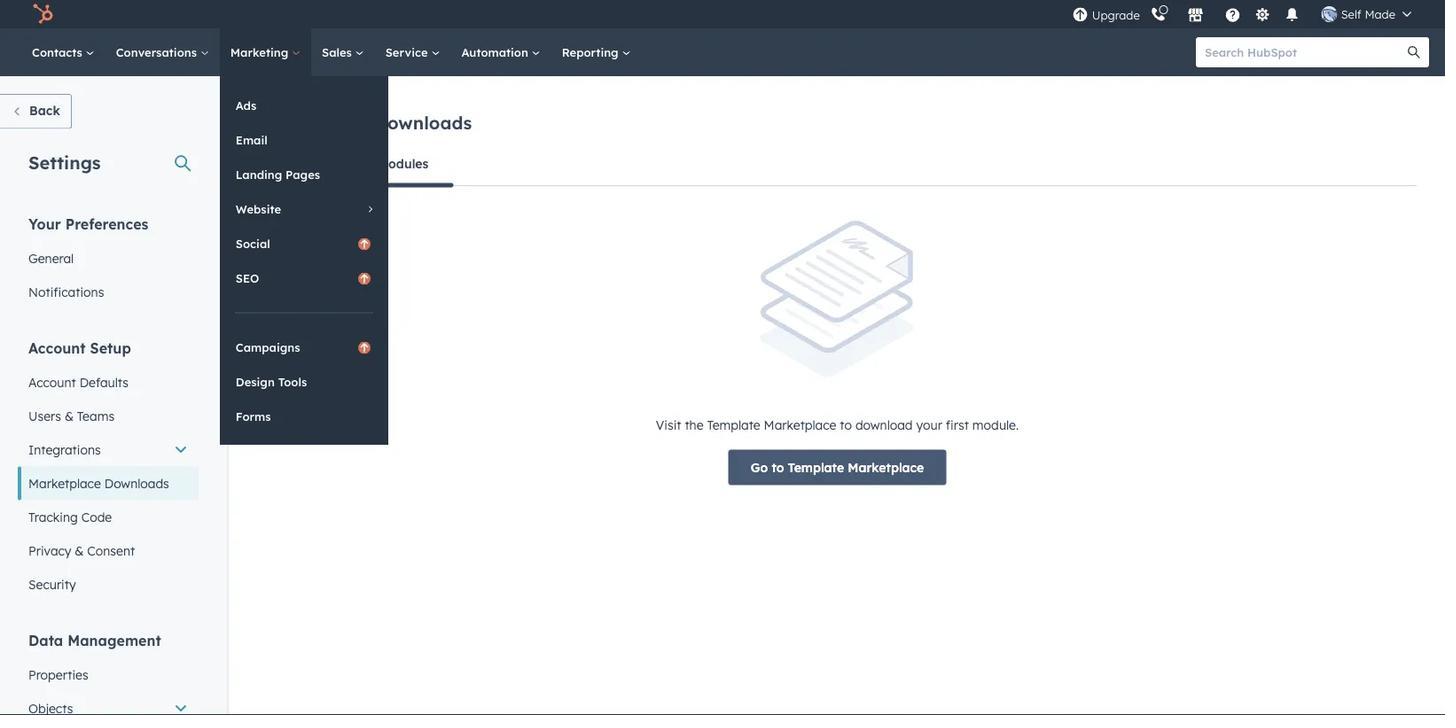 Task type: vqa. For each thing, say whether or not it's contained in the screenshot.
Marketplaces 'Popup Button'
yes



Task type: describe. For each thing, give the bounding box(es) containing it.
data management element
[[18, 631, 199, 716]]

marketing link
[[220, 28, 311, 76]]

marketplace up themes in the top left of the page
[[258, 112, 369, 134]]

landing
[[236, 167, 282, 182]]

data
[[28, 632, 63, 649]]

ruby anderson image
[[1322, 6, 1338, 22]]

management
[[68, 632, 161, 649]]

hubspot link
[[21, 4, 66, 25]]

design tools
[[236, 375, 307, 389]]

website link
[[220, 192, 388, 226]]

visit
[[656, 417, 681, 433]]

sales link
[[311, 28, 375, 76]]

conversations link
[[105, 28, 220, 76]]

marketplace up go to template marketplace
[[764, 417, 836, 433]]

self
[[1341, 7, 1362, 21]]

properties link
[[18, 658, 199, 692]]

reporting link
[[551, 28, 641, 76]]

themes
[[283, 156, 328, 172]]

contacts link
[[21, 28, 105, 76]]

& for privacy
[[75, 543, 84, 559]]

your preferences
[[28, 215, 148, 233]]

calling icon image
[[1151, 7, 1167, 23]]

0 vertical spatial downloads
[[374, 112, 472, 134]]

upgrade image
[[1073, 8, 1089, 23]]

notifications button
[[1277, 0, 1308, 28]]

security link
[[18, 568, 199, 602]]

help image
[[1225, 8, 1241, 24]]

& for users
[[65, 408, 74, 424]]

privacy & consent
[[28, 543, 135, 559]]

search button
[[1399, 37, 1429, 67]]

download
[[856, 417, 913, 433]]

contacts
[[32, 45, 86, 59]]

visit the template marketplace to download your first module.
[[656, 417, 1019, 433]]

privacy & consent link
[[18, 534, 199, 568]]

design
[[236, 375, 275, 389]]

marketplace downloads link
[[18, 467, 199, 500]]

conversations
[[116, 45, 200, 59]]

data management
[[28, 632, 161, 649]]

template for the
[[707, 417, 760, 433]]

email link
[[220, 123, 388, 157]]

template for to
[[788, 460, 844, 475]]

1 horizontal spatial to
[[840, 417, 852, 433]]

landing pages
[[236, 167, 320, 182]]

back
[[29, 103, 60, 118]]

notifications
[[28, 284, 104, 300]]

general
[[28, 250, 74, 266]]

account for account setup
[[28, 339, 86, 357]]

account defaults
[[28, 375, 129, 390]]

defaults
[[80, 375, 129, 390]]

properties
[[28, 667, 88, 683]]

consent
[[87, 543, 135, 559]]

security
[[28, 577, 76, 592]]

notifications image
[[1284, 8, 1300, 24]]

the
[[685, 417, 704, 433]]

module.
[[972, 417, 1019, 433]]

reporting
[[562, 45, 622, 59]]

design tools link
[[220, 365, 388, 399]]

social
[[236, 236, 270, 251]]

navigation containing themes
[[258, 143, 1417, 188]]

forms link
[[220, 400, 388, 434]]

1 vertical spatial to
[[772, 460, 784, 475]]

ads link
[[220, 89, 388, 122]]

general link
[[18, 242, 199, 275]]

search image
[[1408, 46, 1420, 59]]

settings
[[28, 151, 101, 173]]

privacy
[[28, 543, 71, 559]]

account setup
[[28, 339, 131, 357]]

users & teams link
[[18, 399, 199, 433]]



Task type: locate. For each thing, give the bounding box(es) containing it.
landing pages link
[[220, 158, 388, 192]]

navigation
[[258, 143, 1417, 188]]

self made
[[1341, 7, 1396, 21]]

&
[[65, 408, 74, 424], [75, 543, 84, 559]]

code
[[81, 509, 112, 525]]

users
[[28, 408, 61, 424]]

integrations
[[28, 442, 101, 457]]

0 horizontal spatial template
[[707, 417, 760, 433]]

0 horizontal spatial to
[[772, 460, 784, 475]]

0 horizontal spatial marketplace downloads
[[28, 476, 169, 491]]

your
[[28, 215, 61, 233]]

marketplace downloads up modules
[[258, 112, 472, 134]]

template
[[707, 417, 760, 433], [788, 460, 844, 475]]

1 vertical spatial marketplace downloads
[[28, 476, 169, 491]]

template down visit the template marketplace to download your first module.
[[788, 460, 844, 475]]

& right users
[[65, 408, 74, 424]]

2 account from the top
[[28, 375, 76, 390]]

marketplaces button
[[1177, 0, 1214, 28]]

campaigns link
[[220, 331, 388, 364]]

0 horizontal spatial &
[[65, 408, 74, 424]]

1 horizontal spatial template
[[788, 460, 844, 475]]

your
[[916, 417, 942, 433]]

account setup element
[[18, 338, 199, 602]]

account defaults link
[[18, 366, 199, 399]]

alert
[[258, 221, 1417, 485]]

downloads down 'integrations' button
[[104, 476, 169, 491]]

1 horizontal spatial downloads
[[374, 112, 472, 134]]

made
[[1365, 7, 1396, 21]]

email
[[236, 133, 268, 147]]

1 account from the top
[[28, 339, 86, 357]]

calling icon button
[[1143, 2, 1174, 26]]

website
[[236, 202, 281, 216]]

hubspot image
[[32, 4, 53, 25]]

tools
[[278, 375, 307, 389]]

0 horizontal spatial downloads
[[104, 476, 169, 491]]

Search HubSpot search field
[[1196, 37, 1413, 67]]

social link
[[220, 227, 388, 261]]

settings image
[[1255, 8, 1271, 23]]

preferences
[[65, 215, 148, 233]]

modules link
[[353, 143, 453, 188]]

account up "account defaults"
[[28, 339, 86, 357]]

forms
[[236, 409, 271, 424]]

1 vertical spatial downloads
[[104, 476, 169, 491]]

seo
[[236, 271, 259, 285]]

automation link
[[451, 28, 551, 76]]

teams
[[77, 408, 114, 424]]

help button
[[1218, 0, 1248, 28]]

self made button
[[1311, 0, 1422, 28]]

themes link
[[258, 143, 353, 185]]

0 vertical spatial to
[[840, 417, 852, 433]]

1 horizontal spatial &
[[75, 543, 84, 559]]

sales
[[322, 45, 355, 59]]

1 vertical spatial template
[[788, 460, 844, 475]]

marketplace downloads up code on the bottom left of page
[[28, 476, 169, 491]]

users & teams
[[28, 408, 114, 424]]

marketplace downloads
[[258, 112, 472, 134], [28, 476, 169, 491]]

1 vertical spatial &
[[75, 543, 84, 559]]

first
[[946, 417, 969, 433]]

tracking
[[28, 509, 78, 525]]

account
[[28, 339, 86, 357], [28, 375, 76, 390]]

account inside "link"
[[28, 375, 76, 390]]

setup
[[90, 339, 131, 357]]

go to template marketplace
[[751, 460, 924, 475]]

ads
[[236, 98, 256, 113]]

marketplace
[[258, 112, 369, 134], [764, 417, 836, 433], [848, 460, 924, 475], [28, 476, 101, 491]]

pages
[[286, 167, 320, 182]]

0 vertical spatial &
[[65, 408, 74, 424]]

go
[[751, 460, 768, 475]]

downloads
[[374, 112, 472, 134], [104, 476, 169, 491]]

downloads up modules
[[374, 112, 472, 134]]

modules
[[378, 156, 428, 172]]

& inside "link"
[[65, 408, 74, 424]]

upgrade
[[1092, 8, 1140, 23]]

service link
[[375, 28, 451, 76]]

marketplaces image
[[1188, 8, 1204, 24]]

to
[[840, 417, 852, 433], [772, 460, 784, 475]]

marketplace down 'download'
[[848, 460, 924, 475]]

back link
[[0, 94, 72, 129]]

account up users
[[28, 375, 76, 390]]

marketplace downloads inside account setup element
[[28, 476, 169, 491]]

downloads inside account setup element
[[104, 476, 169, 491]]

menu
[[1071, 0, 1424, 28]]

marketing menu
[[220, 76, 388, 445]]

alert containing visit the template marketplace to download your first module.
[[258, 221, 1417, 485]]

1 vertical spatial account
[[28, 375, 76, 390]]

template right the
[[707, 417, 760, 433]]

0 vertical spatial marketplace downloads
[[258, 112, 472, 134]]

campaigns
[[236, 340, 300, 355]]

go to template marketplace link
[[729, 450, 946, 485]]

integrations button
[[18, 433, 199, 467]]

tracking code link
[[18, 500, 199, 534]]

seo link
[[220, 262, 388, 295]]

to right the go
[[772, 460, 784, 475]]

1 horizontal spatial marketplace downloads
[[258, 112, 472, 134]]

tracking code
[[28, 509, 112, 525]]

your preferences element
[[18, 214, 199, 309]]

service
[[385, 45, 431, 59]]

template inside go to template marketplace link
[[788, 460, 844, 475]]

notifications link
[[18, 275, 199, 309]]

marketplace inside account setup element
[[28, 476, 101, 491]]

& right privacy
[[75, 543, 84, 559]]

menu containing self made
[[1071, 0, 1424, 28]]

marketing
[[230, 45, 292, 59]]

automation
[[461, 45, 532, 59]]

marketplace down integrations
[[28, 476, 101, 491]]

0 vertical spatial template
[[707, 417, 760, 433]]

account for account defaults
[[28, 375, 76, 390]]

settings link
[[1252, 5, 1274, 23]]

0 vertical spatial account
[[28, 339, 86, 357]]

to left 'download'
[[840, 417, 852, 433]]



